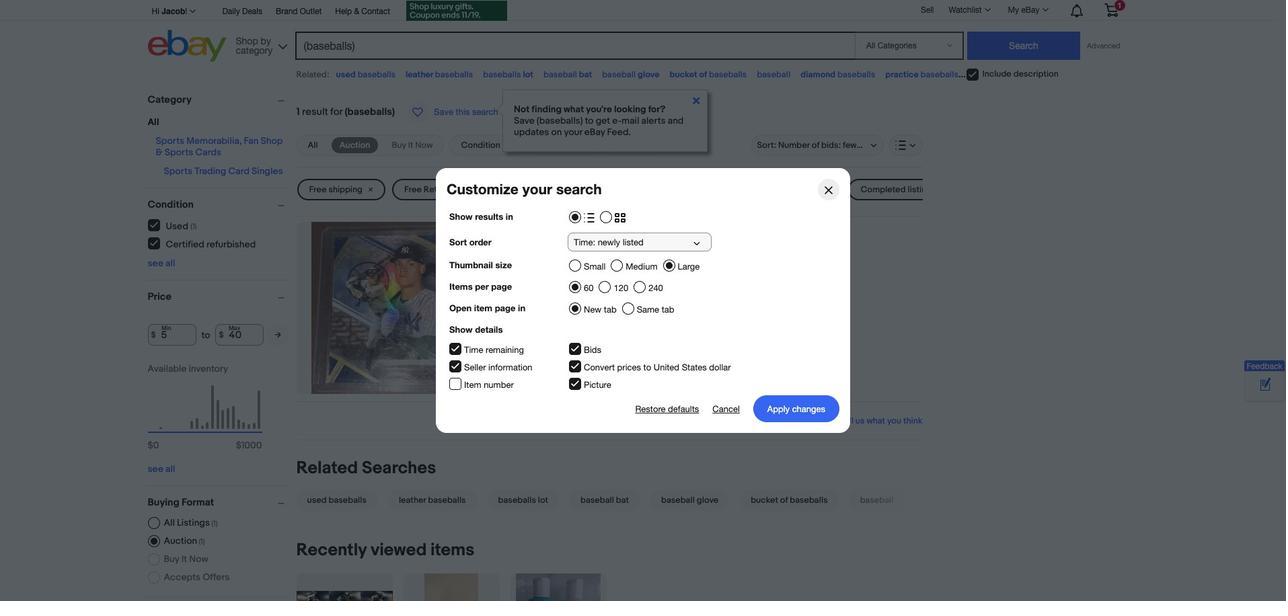 Task type: vqa. For each thing, say whether or not it's contained in the screenshot.
the page corresponding to per
yes



Task type: describe. For each thing, give the bounding box(es) containing it.
tell us what you think
[[841, 416, 923, 427]]

class
[[600, 233, 630, 246]]

watchlist
[[949, 5, 982, 15]]

related:
[[297, 69, 330, 80]]

pre-
[[480, 250, 499, 263]]

free returns
[[404, 184, 455, 195]]

sports trading card singles
[[164, 166, 283, 177]]

accepts offers
[[164, 572, 230, 584]]

$14.99
[[480, 274, 531, 295]]

outlet
[[300, 7, 322, 16]]

cancel button
[[713, 396, 740, 423]]

(1) for used
[[191, 222, 197, 231]]

cards
[[195, 147, 221, 158]]

shipping inside joschen_27 (1) 50% 1 bid free shipping free returns authenticity guarantee view similar active items sell one like this
[[502, 308, 542, 321]]

0 horizontal spatial lot
[[523, 69, 534, 80]]

all for condition
[[166, 258, 175, 269]]

authenticity
[[492, 336, 549, 349]]

listings
[[908, 184, 937, 195]]

available inventory
[[148, 363, 228, 375]]

topps
[[506, 233, 538, 246]]

used for used
[[601, 184, 622, 195]]

free left returns
[[404, 184, 422, 195]]

sports memorabilia, fan shop & sports cards link
[[156, 135, 283, 158]]

help & contact
[[335, 7, 390, 16]]

auction for auction (1)
[[164, 536, 197, 547]]

0 vertical spatial baseball glove
[[603, 69, 660, 80]]

convert prices to united states dollar
[[584, 363, 731, 373]]

all for price
[[166, 464, 175, 475]]

$ up 'buying'
[[148, 440, 153, 452]]

show results in
[[450, 211, 513, 222]]

leather inside leather baseballs link
[[399, 496, 426, 506]]

to inside dialog
[[644, 363, 652, 373]]

baseball link for related searches
[[845, 490, 910, 512]]

$40.00
[[531, 184, 559, 195]]

show for show results in
[[450, 211, 473, 222]]

what for you're
[[564, 104, 584, 115]]

& inside sports memorabilia, fan shop & sports cards
[[156, 147, 163, 158]]

baseball glove link
[[646, 490, 735, 512]]

sports for sports memorabilia, fan shop & sports cards
[[156, 135, 184, 147]]

card
[[228, 166, 250, 177]]

brand
[[276, 7, 298, 16]]

1 vertical spatial now
[[189, 554, 208, 565]]

0 vertical spatial it
[[408, 140, 414, 151]]

Authenticity Guarantee text field
[[480, 335, 600, 349]]

60
[[584, 283, 594, 293]]

leather baseballs link
[[383, 490, 482, 512]]

1 horizontal spatial lot
[[538, 496, 549, 506]]

sell inside account navigation
[[921, 5, 935, 15]]

results
[[475, 211, 504, 222]]

listings
[[177, 518, 210, 529]]

baseballs lot link
[[482, 490, 565, 512]]

help & contact link
[[335, 5, 390, 20]]

$ up inventory
[[219, 330, 224, 340]]

0 vertical spatial buy
[[392, 140, 406, 151]]

120
[[614, 283, 629, 293]]

1 vertical spatial leather baseballs
[[399, 496, 466, 506]]

save this search button
[[403, 101, 503, 124]]

format
[[182, 497, 214, 510]]

include description
[[983, 69, 1059, 80]]

restore defaults
[[636, 404, 700, 414]]

description
[[1014, 69, 1059, 80]]

completed listings link
[[849, 179, 960, 201]]

gold
[[541, 233, 567, 246]]

duo moroccanoil extra volume shampoo and conditioner 2.4 oz fine to medium hair image
[[517, 574, 601, 602]]

search for save this search
[[472, 107, 499, 117]]

0 horizontal spatial of
[[700, 69, 708, 80]]

price button
[[148, 291, 290, 304]]

1 vertical spatial all
[[308, 140, 318, 151]]

1 horizontal spatial used
[[336, 69, 356, 80]]

tooltip containing not finding what you're looking for?
[[503, 90, 708, 152]]

shipping inside 'link'
[[329, 184, 363, 195]]

tab for new tab
[[604, 305, 617, 315]]

rawlings baseballs
[[969, 69, 1042, 80]]

like
[[518, 364, 535, 377]]

0 vertical spatial glove
[[638, 69, 660, 80]]

2
[[632, 233, 639, 246]]

related
[[297, 459, 358, 479]]

0 horizontal spatial items
[[431, 541, 475, 562]]

page for per
[[492, 281, 512, 292]]

recently viewed items
[[297, 541, 475, 562]]

items
[[450, 281, 473, 292]]

buying format
[[148, 497, 214, 510]]

view
[[480, 350, 502, 363]]

same tab
[[637, 305, 675, 315]]

save inside not finding what you're looking for? save (baseballs) to get e-mail alerts and updates on your ebay feed.
[[514, 115, 535, 127]]

your inside not finding what you're looking for? save (baseballs) to get e-mail alerts and updates on your ebay feed.
[[564, 127, 583, 138]]

 (1) items text field for listings
[[210, 520, 218, 528]]

us only link
[[776, 179, 842, 201]]

sports trading card singles link
[[164, 166, 283, 177]]

0 horizontal spatial all
[[148, 116, 159, 128]]

0 vertical spatial leather
[[406, 69, 433, 80]]

deals
[[242, 7, 262, 16]]

customize your search dialog
[[0, 0, 1287, 602]]

1000
[[242, 440, 262, 452]]

0 vertical spatial bucket of baseballs
[[670, 69, 747, 80]]

0 vertical spatial bat
[[579, 69, 592, 80]]

advanced link
[[1081, 32, 1128, 59]]

free down bid
[[480, 308, 500, 321]]

0 horizontal spatial it
[[182, 554, 187, 565]]

sports for sports trading card singles
[[164, 166, 193, 177]]

looking
[[614, 104, 647, 115]]

to right $5.00
[[521, 184, 529, 195]]

all listings (1)
[[164, 518, 218, 529]]

practice
[[886, 69, 919, 80]]

get the coupon image
[[407, 1, 508, 21]]

same day ship moroccanoil volume shampoo and conditioner 8.5 fl oz duo image
[[425, 574, 479, 602]]

diamond
[[801, 69, 836, 80]]

defaults
[[668, 404, 700, 414]]

0 horizontal spatial used
[[307, 496, 327, 506]]

active
[[536, 350, 564, 363]]

your inside dialog
[[523, 181, 553, 198]]

new tab
[[584, 305, 617, 315]]

baseball bat inside baseball bat link
[[581, 496, 629, 506]]

1 horizontal spatial glove
[[697, 496, 719, 506]]

 (1) items text field for (1)
[[197, 538, 205, 547]]

searches
[[362, 459, 436, 479]]

search for customize your search
[[557, 181, 602, 198]]

apply changes
[[768, 404, 826, 414]]

returns
[[424, 184, 455, 195]]

see all for condition
[[148, 258, 175, 269]]

free returns link
[[392, 179, 477, 201]]

on
[[552, 127, 562, 138]]

joschen_27
[[657, 276, 710, 289]]

help
[[335, 7, 352, 16]]

used (1)
[[166, 220, 197, 232]]

see all button for condition
[[148, 258, 175, 269]]

buy it now link
[[384, 137, 441, 153]]

mail
[[622, 115, 640, 127]]

us
[[788, 184, 799, 195]]

result
[[302, 106, 328, 118]]

50%
[[723, 276, 744, 289]]

free down open item page in
[[480, 322, 500, 335]]

view similar active items link
[[480, 350, 592, 363]]

0 horizontal spatial in
[[506, 211, 513, 222]]

0 vertical spatial 1
[[297, 106, 300, 118]]

ebay inside account navigation
[[1022, 5, 1040, 15]]

free inside 'link'
[[309, 184, 327, 195]]

baseball link for related:
[[758, 69, 791, 80]]

Auction selected text field
[[340, 139, 371, 151]]

shop
[[261, 135, 283, 147]]

(1) for auction
[[199, 538, 205, 547]]

fan
[[244, 135, 259, 147]]

0 vertical spatial bucket
[[670, 69, 698, 80]]

completed
[[861, 184, 906, 195]]

ebay inside not finding what you're looking for? save (baseballs) to get e-mail alerts and updates on your ebay feed.
[[585, 127, 605, 138]]

condition button
[[148, 199, 290, 211]]

offers
[[203, 572, 230, 584]]

1 vertical spatial of
[[781, 496, 788, 506]]

auction for auction
[[340, 140, 371, 151]]

seller information
[[464, 363, 533, 373]]

2021 topps gold label class 2 blue #43 aaron judge /99 heading
[[480, 233, 780, 246]]



Task type: locate. For each thing, give the bounding box(es) containing it.
free
[[309, 184, 327, 195], [404, 184, 422, 195], [480, 308, 500, 321], [480, 322, 500, 335]]

daily
[[222, 7, 240, 16]]

size
[[496, 260, 512, 271]]

0 horizontal spatial shipping
[[329, 184, 363, 195]]

1 vertical spatial bucket of baseballs
[[751, 496, 828, 506]]

0 horizontal spatial now
[[189, 554, 208, 565]]

search inside dialog
[[557, 181, 602, 198]]

save
[[434, 107, 454, 117], [514, 115, 535, 127]]

certified refurbished link
[[148, 238, 257, 250]]

your
[[564, 127, 583, 138], [523, 181, 553, 198]]

0 vertical spatial page
[[492, 281, 512, 292]]

ebay right my on the right top
[[1022, 5, 1040, 15]]

1 vertical spatial 1
[[480, 294, 483, 306]]

not
[[514, 104, 530, 115]]

Maximum value $40 text field
[[216, 324, 264, 346]]

auction down 1 result for (baseballs)
[[340, 140, 371, 151]]

practice baseballs
[[886, 69, 959, 80]]

0 horizontal spatial ebay
[[585, 127, 605, 138]]

this down active
[[537, 364, 554, 377]]

(1) inside joschen_27 (1) 50% 1 bid free shipping free returns authenticity guarantee view similar active items sell one like this
[[712, 276, 720, 289]]

category
[[148, 94, 192, 106]]

(1) inside auction (1)
[[199, 538, 205, 547]]

bucket of baseballs link
[[735, 490, 845, 512]]

1 see all from the top
[[148, 258, 175, 269]]

show down open
[[450, 324, 473, 335]]

None submit
[[968, 32, 1081, 60]]

1 vertical spatial lot
[[538, 496, 549, 506]]

now
[[416, 140, 433, 151], [189, 554, 208, 565]]

what inside not finding what you're looking for? save (baseballs) to get e-mail alerts and updates on your ebay feed.
[[564, 104, 584, 115]]

1 horizontal spatial buy it now
[[392, 140, 433, 151]]

all down 'buying'
[[164, 518, 175, 529]]

sell inside joschen_27 (1) 50% 1 bid free shipping free returns authenticity guarantee view similar active items sell one like this
[[480, 364, 497, 377]]

0 horizontal spatial glove
[[638, 69, 660, 80]]

0 vertical spatial baseballs lot
[[483, 69, 534, 80]]

(1) for joschen_27
[[712, 276, 720, 289]]

Minimum value $5 text field
[[148, 324, 196, 346]]

to inside not finding what you're looking for? save (baseballs) to get e-mail alerts and updates on your ebay feed.
[[585, 115, 594, 127]]

brand outlet
[[276, 7, 322, 16]]

apply changes button
[[754, 396, 840, 423]]

tab right new
[[604, 305, 617, 315]]

1 vertical spatial bucket
[[751, 496, 779, 506]]

2 show from the top
[[450, 324, 473, 335]]

(baseballs)
[[345, 106, 395, 118], [537, 115, 583, 127]]

to left get
[[585, 115, 594, 127]]

singles
[[252, 166, 283, 177]]

your right $5.00
[[523, 181, 553, 198]]

your right on
[[564, 127, 583, 138]]

brand outlet link
[[276, 5, 322, 20]]

0 horizontal spatial (baseballs)
[[345, 106, 395, 118]]

0 vertical spatial auction
[[340, 140, 371, 151]]

and
[[668, 115, 684, 127]]

ebay down you're
[[585, 127, 605, 138]]

0 vertical spatial used
[[601, 184, 622, 195]]

0 horizontal spatial your
[[523, 181, 553, 198]]

trading
[[195, 166, 226, 177]]

(1) inside used (1)
[[191, 222, 197, 231]]

baseball inside baseball glove link
[[662, 496, 695, 506]]

see all down certified
[[148, 258, 175, 269]]

0 horizontal spatial auction
[[164, 536, 197, 547]]

lot up not
[[523, 69, 534, 80]]

new
[[584, 305, 602, 315]]

1 left bid
[[480, 294, 483, 306]]

used baseballs down related
[[307, 496, 367, 506]]

1 vertical spatial baseballs lot
[[499, 496, 549, 506]]

1 vertical spatial sell
[[480, 364, 497, 377]]

1 horizontal spatial bat
[[616, 496, 629, 506]]

0 horizontal spatial  (1) items text field
[[197, 538, 205, 547]]

2 see from the top
[[148, 464, 164, 475]]

memorabilia,
[[187, 135, 242, 147]]

tab for same tab
[[662, 305, 675, 315]]

buy up accepts
[[164, 554, 179, 565]]

1 horizontal spatial bucket of baseballs
[[751, 496, 828, 506]]

buy it now down auction (1)
[[164, 554, 208, 565]]

what left you're
[[564, 104, 584, 115]]

certified
[[166, 239, 205, 250]]

1 horizontal spatial it
[[408, 140, 414, 151]]

now up accepts offers
[[189, 554, 208, 565]]

1 vertical spatial your
[[523, 181, 553, 198]]

0 vertical spatial show
[[450, 211, 473, 222]]

search up the label
[[557, 181, 602, 198]]

see all for price
[[148, 464, 175, 475]]

sell
[[921, 5, 935, 15], [480, 364, 497, 377]]

2021 topps gold label class 2 blue #43 aaron judge /99 link
[[480, 233, 923, 250]]

aaron
[[691, 233, 722, 246]]

see all button down 0
[[148, 464, 175, 475]]

1 vertical spatial used baseballs
[[307, 496, 367, 506]]

2 tab from the left
[[662, 305, 675, 315]]

sell down view
[[480, 364, 497, 377]]

1 horizontal spatial shipping
[[502, 308, 542, 321]]

dollar
[[710, 363, 731, 373]]

bucket inside bucket of baseballs link
[[751, 496, 779, 506]]

1 horizontal spatial auction
[[340, 140, 371, 151]]

see all button down certified
[[148, 258, 175, 269]]

0 horizontal spatial used
[[166, 220, 188, 232]]

1 vertical spatial this
[[537, 364, 554, 377]]

graph of available inventory between $5.0 and $40.0 image
[[148, 363, 262, 458]]

$ 0
[[148, 440, 159, 452]]

baseballs lot
[[483, 69, 534, 80], [499, 496, 549, 506]]

(baseballs) right for on the left
[[345, 106, 395, 118]]

number
[[484, 380, 514, 390]]

time
[[464, 345, 484, 355]]

your shopping cart contains 1 item image
[[1104, 3, 1120, 17]]

see for price
[[148, 464, 164, 475]]

1 vertical spatial shipping
[[502, 308, 542, 321]]

1 see all button from the top
[[148, 258, 175, 269]]

thumbnail
[[450, 260, 493, 271]]

items up same day ship moroccanoil volume shampoo and conditioner 8.5 fl oz duo 'image' on the left of page
[[431, 541, 475, 562]]

sell left watchlist
[[921, 5, 935, 15]]

0 vertical spatial now
[[416, 140, 433, 151]]

leather baseballs up save this search button
[[406, 69, 473, 80]]

0 horizontal spatial search
[[472, 107, 499, 117]]

show for show details
[[450, 324, 473, 335]]

0 horizontal spatial sell
[[480, 364, 497, 377]]

only
[[801, 184, 820, 195]]

of
[[700, 69, 708, 80], [781, 496, 788, 506]]

this inside button
[[456, 107, 470, 117]]

1 vertical spatial in
[[518, 303, 526, 314]]

sports
[[156, 135, 184, 147], [165, 147, 193, 158], [164, 166, 193, 177]]

all down result
[[308, 140, 318, 151]]

feedback
[[1248, 362, 1283, 372]]

items inside joschen_27 (1) 50% 1 bid free shipping free returns authenticity guarantee view similar active items sell one like this
[[567, 350, 592, 363]]

returns
[[502, 322, 535, 335]]

all
[[166, 258, 175, 269], [166, 464, 175, 475]]

shipping up returns
[[502, 308, 542, 321]]

0 vertical spatial used baseballs
[[336, 69, 396, 80]]

watchlist link
[[942, 2, 997, 18]]

to right 'prices'
[[644, 363, 652, 373]]

0 vertical spatial ebay
[[1022, 5, 1040, 15]]

label
[[569, 233, 598, 246]]

in up returns
[[518, 303, 526, 314]]

refurbished
[[207, 239, 256, 250]]

0 horizontal spatial 1
[[297, 106, 300, 118]]

search left not
[[472, 107, 499, 117]]

tab right same
[[662, 305, 675, 315]]

leather baseballs down searches in the left bottom of the page
[[399, 496, 466, 506]]

0 horizontal spatial baseball glove
[[603, 69, 660, 80]]

this
[[456, 107, 470, 117], [537, 364, 554, 377]]

1 horizontal spatial now
[[416, 140, 433, 151]]

2 see all button from the top
[[148, 464, 175, 475]]

(baseballs) inside not finding what you're looking for? save (baseballs) to get e-mail alerts and updates on your ebay feed.
[[537, 115, 583, 127]]

(1) down "listings"
[[199, 538, 205, 547]]

1 vertical spatial see
[[148, 464, 164, 475]]

1 horizontal spatial tab
[[662, 305, 675, 315]]

auction down all listings (1)
[[164, 536, 197, 547]]

1 horizontal spatial all
[[164, 518, 175, 529]]

restore defaults button
[[636, 396, 700, 423]]

1 horizontal spatial save
[[514, 115, 535, 127]]

prices
[[618, 363, 641, 373]]

condition
[[148, 199, 194, 211]]

see all button for price
[[148, 464, 175, 475]]

buying
[[148, 497, 180, 510]]

lot left baseball bat link
[[538, 496, 549, 506]]

0 vertical spatial leather baseballs
[[406, 69, 473, 80]]

0 horizontal spatial buy it now
[[164, 554, 208, 565]]

(1) right "listings"
[[212, 520, 218, 528]]

show up sort
[[450, 211, 473, 222]]

page right the item
[[495, 303, 516, 314]]

3x sealed fossil long/hanger booster packs (artset) wotc original pokemon cards image
[[297, 591, 393, 602]]

related searches
[[297, 459, 436, 479]]

0 horizontal spatial buy
[[164, 554, 179, 565]]

auction (1)
[[164, 536, 205, 547]]

0 horizontal spatial bat
[[579, 69, 592, 80]]

1 horizontal spatial your
[[564, 127, 583, 138]]

this inside joschen_27 (1) 50% 1 bid free shipping free returns authenticity guarantee view similar active items sell one like this
[[537, 364, 554, 377]]

used up class
[[601, 184, 622, 195]]

one
[[499, 364, 516, 377]]

all link
[[300, 137, 326, 153]]

search inside button
[[472, 107, 499, 117]]

1 all from the top
[[166, 258, 175, 269]]

1 horizontal spatial sell
[[921, 5, 935, 15]]

$5.00 to $40.00
[[496, 184, 559, 195]]

sell one like this link
[[480, 364, 554, 377]]

banner containing sell
[[148, 0, 1129, 65]]

leather baseballs
[[406, 69, 473, 80], [399, 496, 466, 506]]

category button
[[148, 94, 290, 106]]

tooltip
[[503, 90, 708, 152]]

1 vertical spatial buy it now
[[164, 554, 208, 565]]

what right us
[[867, 416, 886, 427]]

(1) up certified refurbished link
[[191, 222, 197, 231]]

show details
[[450, 324, 503, 335]]

0 vertical spatial used
[[336, 69, 356, 80]]

used
[[601, 184, 622, 195], [166, 220, 188, 232]]

banner
[[148, 0, 1129, 65]]

used for used (1)
[[166, 220, 188, 232]]

1 vertical spatial what
[[867, 416, 886, 427]]

buy right the auction link
[[392, 140, 406, 151]]

1 vertical spatial search
[[557, 181, 602, 198]]

& inside account navigation
[[354, 7, 359, 16]]

joschen_27 (1) 50% 1 bid free shipping free returns authenticity guarantee view similar active items sell one like this
[[480, 276, 744, 377]]

& right help
[[354, 7, 359, 16]]

1 result for (baseballs)
[[297, 106, 395, 118]]

0 vertical spatial all
[[148, 116, 159, 128]]

1 vertical spatial show
[[450, 324, 473, 335]]

leather down searches in the left bottom of the page
[[399, 496, 426, 506]]

page up bid
[[492, 281, 512, 292]]

1 vertical spatial baseball glove
[[662, 496, 719, 506]]

1 horizontal spatial baseball link
[[845, 490, 910, 512]]

leather
[[406, 69, 433, 80], [399, 496, 426, 506]]

buy it now up free returns
[[392, 140, 433, 151]]

see all down 0
[[148, 464, 175, 475]]

save up buy it now link
[[434, 107, 454, 117]]

(1) left 50%
[[712, 276, 720, 289]]

shipping down auction selected text field
[[329, 184, 363, 195]]

save inside button
[[434, 107, 454, 117]]

now down save this search button
[[416, 140, 433, 151]]

include
[[983, 69, 1012, 80]]

my
[[1009, 5, 1020, 15]]

0 horizontal spatial tab
[[604, 305, 617, 315]]

save left on
[[514, 115, 535, 127]]

1 horizontal spatial baseball glove
[[662, 496, 719, 506]]

see for condition
[[148, 258, 164, 269]]

this left not
[[456, 107, 470, 117]]

used up certified
[[166, 220, 188, 232]]

see
[[148, 258, 164, 269], [148, 464, 164, 475]]

baseball inside baseball bat link
[[581, 496, 614, 506]]

used down related
[[307, 496, 327, 506]]

1 inside joschen_27 (1) 50% 1 bid free shipping free returns authenticity guarantee view similar active items sell one like this
[[480, 294, 483, 306]]

1 horizontal spatial 1
[[480, 294, 483, 306]]

1 vertical spatial see all button
[[148, 464, 175, 475]]

baseball bat link
[[565, 490, 646, 512]]

1 horizontal spatial used
[[601, 184, 622, 195]]

0 vertical spatial &
[[354, 7, 359, 16]]

1 vertical spatial baseball link
[[845, 490, 910, 512]]

 (1) items text field down the buying format dropdown button
[[210, 520, 218, 528]]

 (1) items text field down "listings"
[[197, 538, 205, 547]]

1 horizontal spatial  (1) items text field
[[210, 520, 218, 528]]

1 see from the top
[[148, 258, 164, 269]]

account navigation
[[148, 0, 1129, 23]]

thumbnail size
[[450, 260, 512, 271]]

1 tab from the left
[[604, 305, 617, 315]]

2 see all from the top
[[148, 464, 175, 475]]

daily deals link
[[222, 5, 262, 20]]

tell
[[841, 416, 854, 427]]

1 vertical spatial bat
[[616, 496, 629, 506]]

$ 1000
[[236, 440, 262, 452]]

0 vertical spatial items
[[567, 350, 592, 363]]

2 all from the top
[[166, 464, 175, 475]]

& left cards
[[156, 147, 163, 158]]

remaining
[[486, 345, 524, 355]]

1 horizontal spatial search
[[557, 181, 602, 198]]

1 vertical spatial see all
[[148, 464, 175, 475]]

1 vertical spatial used
[[166, 220, 188, 232]]

1 horizontal spatial (baseballs)
[[537, 115, 583, 127]]

used baseballs up 1 result for (baseballs)
[[336, 69, 396, 80]]

$ up available
[[151, 330, 156, 340]]

0 vertical spatial see
[[148, 258, 164, 269]]

tab
[[604, 305, 617, 315], [662, 305, 675, 315]]

picture
[[584, 380, 612, 390]]

0 vertical spatial your
[[564, 127, 583, 138]]

item
[[474, 303, 493, 314]]

open item page in
[[450, 303, 526, 314]]

0 vertical spatial search
[[472, 107, 499, 117]]

see down 0
[[148, 464, 164, 475]]

bat
[[579, 69, 592, 80], [616, 496, 629, 506]]

seller
[[464, 363, 486, 373]]

0 vertical spatial all
[[166, 258, 175, 269]]

to left maximum value $40 text box
[[202, 329, 210, 341]]

it up free returns
[[408, 140, 414, 151]]

used baseballs link
[[297, 490, 383, 512]]

1 vertical spatial ebay
[[585, 127, 605, 138]]

(1) inside all listings (1)
[[212, 520, 218, 528]]

free down all link at top left
[[309, 184, 327, 195]]

1 vertical spatial baseball bat
[[581, 496, 629, 506]]

(baseballs) right not
[[537, 115, 583, 127]]

what for you
[[867, 416, 886, 427]]

0 horizontal spatial bucket
[[670, 69, 698, 80]]

page for item
[[495, 303, 516, 314]]

baseballs
[[358, 69, 396, 80], [435, 69, 473, 80], [483, 69, 521, 80], [709, 69, 747, 80], [838, 69, 876, 80], [921, 69, 959, 80], [1004, 69, 1042, 80], [329, 496, 367, 506], [428, 496, 466, 506], [499, 496, 536, 506], [790, 496, 828, 506]]

all down certified
[[166, 258, 175, 269]]

bid
[[485, 294, 500, 306]]

items down "guarantee"
[[567, 350, 592, 363]]

in right results
[[506, 211, 513, 222]]

show
[[450, 211, 473, 222], [450, 324, 473, 335]]

daily deals
[[222, 7, 262, 16]]

1 left result
[[297, 106, 300, 118]]

1 vertical spatial &
[[156, 147, 163, 158]]

see up price at the left of page
[[148, 258, 164, 269]]

it down auction (1)
[[182, 554, 187, 565]]

2021 topps gold label class 2 blue #43 aaron judge /99 image
[[312, 222, 454, 394]]

2 horizontal spatial all
[[308, 140, 318, 151]]

leather up save this search button
[[406, 69, 433, 80]]

order
[[470, 237, 492, 248]]

1 show from the top
[[450, 211, 473, 222]]

0 vertical spatial in
[[506, 211, 513, 222]]

1 vertical spatial page
[[495, 303, 516, 314]]

all up 'buying'
[[166, 464, 175, 475]]

used right related:
[[336, 69, 356, 80]]

$ up the buying format dropdown button
[[236, 440, 242, 452]]

all down category
[[148, 116, 159, 128]]

0 vertical spatial this
[[456, 107, 470, 117]]

0 vertical spatial baseball bat
[[544, 69, 592, 80]]

 (1) Items text field
[[210, 520, 218, 528], [197, 538, 205, 547]]

information
[[489, 363, 533, 373]]

0 vertical spatial what
[[564, 104, 584, 115]]

finding
[[532, 104, 562, 115]]

&
[[354, 7, 359, 16], [156, 147, 163, 158]]

you
[[888, 416, 902, 427]]

1 horizontal spatial ebay
[[1022, 5, 1040, 15]]

2 vertical spatial all
[[164, 518, 175, 529]]



